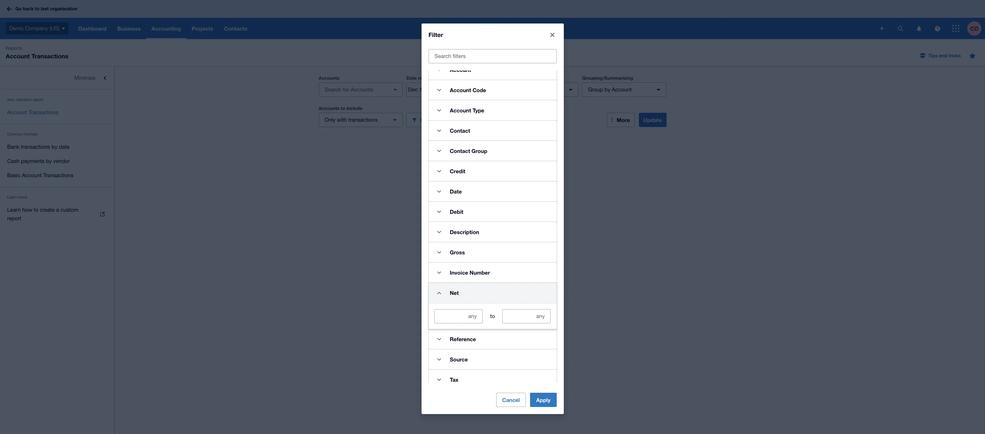 Task type: describe. For each thing, give the bounding box(es) containing it.
2 horizontal spatial svg image
[[953, 25, 960, 32]]

account down month
[[450, 87, 471, 93]]

by for vendor
[[46, 158, 52, 164]]

expand image for contact group
[[432, 144, 446, 158]]

account transactions
[[7, 109, 59, 115]]

by for date
[[52, 144, 57, 150]]

to inside learn how to create a custom report
[[34, 207, 38, 213]]

expand image for description
[[432, 225, 446, 239]]

how
[[22, 207, 32, 213]]

cash payments by vendor
[[7, 158, 70, 164]]

account left type
[[450, 107, 471, 114]]

learn for learn more
[[7, 195, 17, 199]]

payments
[[21, 158, 44, 164]]

xero
[[7, 98, 15, 102]]

learn how to create a custom report link
[[0, 203, 114, 226]]

columns
[[494, 75, 514, 81]]

reports
[[6, 46, 22, 51]]

co button
[[968, 18, 986, 39]]

svg image inside demo company (us) popup button
[[61, 28, 65, 29]]

reports account transactions
[[6, 46, 68, 60]]

back
[[23, 6, 34, 11]]

filter dialog
[[422, 24, 564, 431]]

go back to last organisation
[[15, 6, 77, 11]]

expand image for source
[[432, 352, 446, 367]]

common
[[7, 132, 23, 136]]

reference
[[450, 336, 476, 342]]

expand image for credit
[[432, 164, 446, 178]]

create
[[40, 207, 55, 213]]

contact for contact group
[[450, 148, 470, 154]]

this
[[434, 75, 442, 81]]

account type
[[450, 107, 485, 114]]

learn for learn how to create a custom report
[[7, 207, 21, 213]]

cash payments by vendor link
[[0, 154, 114, 168]]

filter button
[[407, 113, 491, 127]]

demo company (us) button
[[0, 18, 73, 39]]

expand image for account code
[[432, 83, 446, 97]]

update
[[644, 117, 662, 123]]

0 vertical spatial report
[[33, 98, 43, 102]]

range
[[418, 75, 431, 81]]

grouping/summarizing
[[582, 75, 633, 81]]

account down payments on the left top
[[22, 172, 42, 178]]

2 any number field from the left
[[503, 310, 551, 323]]

expand image for gross
[[432, 245, 446, 260]]

type
[[473, 107, 485, 114]]

only
[[325, 117, 336, 123]]

net
[[450, 290, 459, 296]]

transactions inside popup button
[[348, 117, 378, 123]]

tips and tricks
[[929, 53, 961, 58]]

vendor
[[53, 158, 70, 164]]

expand image for tax
[[432, 373, 446, 387]]

date range : this month
[[407, 75, 457, 81]]

date for date range : this month
[[407, 75, 417, 81]]

co banner
[[0, 0, 986, 39]]

Select end date field
[[442, 83, 477, 96]]

debit
[[450, 209, 464, 215]]

to inside filter dialog
[[490, 313, 495, 319]]

month
[[443, 75, 457, 81]]

transactions for basic account transactions
[[43, 172, 73, 178]]

tricks
[[949, 53, 961, 58]]

only with transactions button
[[319, 113, 403, 127]]

basic
[[7, 172, 20, 178]]

invoice
[[450, 270, 468, 276]]

learn how to create a custom report
[[7, 207, 78, 221]]

only with transactions
[[325, 117, 378, 123]]

minimize button
[[0, 71, 114, 85]]

transactions for reports account transactions
[[31, 52, 68, 60]]

transactions inside account transactions link
[[28, 109, 59, 115]]

expand image for account
[[432, 63, 446, 77]]

organisation
[[50, 6, 77, 11]]

expand image for debit
[[432, 205, 446, 219]]

to inside go back to last organisation link
[[35, 6, 39, 11]]

expand image for contact
[[432, 124, 446, 138]]

with
[[337, 117, 347, 123]]

include
[[347, 105, 363, 111]]

description
[[450, 229, 479, 235]]

accounts for accounts to include
[[319, 105, 340, 111]]

company
[[25, 25, 48, 31]]

invoice number
[[450, 270, 490, 276]]

expand image for reference
[[432, 332, 446, 346]]

:
[[431, 75, 432, 81]]

basic account transactions link
[[0, 168, 114, 183]]

filter inside button
[[420, 117, 433, 123]]



Task type: locate. For each thing, give the bounding box(es) containing it.
date
[[407, 75, 417, 81], [450, 188, 462, 195]]

accounts up accounts to include
[[319, 75, 340, 81]]

group inside popup button
[[588, 86, 603, 93]]

account transactions link
[[0, 105, 114, 120]]

transactions inside basic account transactions link
[[43, 172, 73, 178]]

1 vertical spatial report
[[7, 215, 21, 221]]

4 expand image from the top
[[432, 184, 446, 199]]

code
[[473, 87, 486, 93]]

go back to last organisation link
[[4, 3, 82, 15]]

0 vertical spatial transactions
[[348, 117, 378, 123]]

0 vertical spatial accounts
[[319, 75, 340, 81]]

1 vertical spatial by
[[52, 144, 57, 150]]

expand image for account type
[[432, 103, 446, 118]]

and
[[939, 53, 948, 58]]

group by account
[[588, 86, 632, 93]]

collapse image
[[432, 286, 446, 300]]

bank transactions by date
[[7, 144, 70, 150]]

1 vertical spatial contact
[[450, 148, 470, 154]]

report down learn more
[[7, 215, 21, 221]]

1 vertical spatial learn
[[7, 207, 21, 213]]

by
[[605, 86, 611, 93], [52, 144, 57, 150], [46, 158, 52, 164]]

1 vertical spatial group
[[472, 148, 488, 154]]

1 learn from the top
[[7, 195, 17, 199]]

account inside popup button
[[612, 86, 632, 93]]

custom
[[61, 207, 78, 213]]

apply button
[[530, 393, 557, 407]]

contact up credit
[[450, 148, 470, 154]]

3 expand image from the top
[[432, 144, 446, 158]]

apply
[[536, 397, 551, 403]]

basic account transactions
[[7, 172, 73, 178]]

minimize
[[74, 75, 95, 81]]

source
[[450, 356, 468, 363]]

credit
[[450, 168, 466, 174]]

update button
[[639, 113, 667, 127]]

2 accounts from the top
[[319, 105, 340, 111]]

0 vertical spatial filter
[[429, 31, 443, 39]]

account
[[6, 52, 30, 60], [450, 67, 471, 73], [612, 86, 632, 93], [450, 87, 471, 93], [450, 107, 471, 114], [7, 109, 27, 115], [22, 172, 42, 178]]

6 expand image from the top
[[432, 373, 446, 387]]

date
[[59, 144, 70, 150]]

demo company (us)
[[9, 25, 60, 31]]

0 vertical spatial date
[[407, 75, 417, 81]]

more button
[[607, 113, 635, 127]]

last
[[41, 6, 49, 11]]

Select start date field
[[407, 83, 442, 96]]

2 vertical spatial by
[[46, 158, 52, 164]]

0 horizontal spatial transactions
[[21, 144, 50, 150]]

bank transactions by date link
[[0, 140, 114, 154]]

transactions inside reports account transactions
[[31, 52, 68, 60]]

bank
[[7, 144, 19, 150]]

date left range
[[407, 75, 417, 81]]

0 horizontal spatial report
[[7, 215, 21, 221]]

1 vertical spatial filter
[[420, 117, 433, 123]]

svg image
[[7, 7, 12, 11], [917, 26, 922, 31], [935, 26, 940, 31], [880, 26, 884, 31]]

tips and tricks button
[[916, 50, 966, 61]]

2 vertical spatial transactions
[[43, 172, 73, 178]]

learn left more
[[7, 195, 17, 199]]

1 expand image from the top
[[432, 63, 446, 77]]

accounts for accounts
[[319, 75, 340, 81]]

expand image for date
[[432, 184, 446, 199]]

0 horizontal spatial group
[[472, 148, 488, 154]]

0 vertical spatial learn
[[7, 195, 17, 199]]

svg image inside go back to last organisation link
[[7, 7, 12, 11]]

learn inside learn how to create a custom report
[[7, 207, 21, 213]]

expand image for invoice number
[[432, 266, 446, 280]]

by down grouping/summarizing
[[605, 86, 611, 93]]

cancel button
[[496, 393, 526, 407]]

group inside filter dialog
[[472, 148, 488, 154]]

learn more
[[7, 195, 27, 199]]

standard
[[16, 98, 32, 102]]

contact down the filter button
[[450, 128, 470, 134]]

1 expand image from the top
[[432, 83, 446, 97]]

transactions
[[31, 52, 68, 60], [28, 109, 59, 115], [43, 172, 73, 178]]

6 expand image from the top
[[432, 245, 446, 260]]

learn
[[7, 195, 17, 199], [7, 207, 21, 213]]

4 expand image from the top
[[432, 205, 446, 219]]

1 horizontal spatial group
[[588, 86, 603, 93]]

group
[[588, 86, 603, 93], [472, 148, 488, 154]]

date up "debit"
[[450, 188, 462, 195]]

5 expand image from the top
[[432, 266, 446, 280]]

tips
[[929, 53, 938, 58]]

contact group
[[450, 148, 488, 154]]

1 horizontal spatial report
[[33, 98, 43, 102]]

date for date
[[450, 188, 462, 195]]

0 horizontal spatial any number field
[[435, 310, 483, 323]]

accounts up only
[[319, 105, 340, 111]]

transactions up minimize button
[[31, 52, 68, 60]]

go
[[15, 6, 22, 11]]

1 horizontal spatial svg image
[[898, 26, 903, 31]]

group by account button
[[582, 83, 667, 97]]

transactions down cash payments by vendor link
[[43, 172, 73, 178]]

1 horizontal spatial transactions
[[348, 117, 378, 123]]

1 contact from the top
[[450, 128, 470, 134]]

account down reports link
[[6, 52, 30, 60]]

transactions down include
[[348, 117, 378, 123]]

a
[[56, 207, 59, 213]]

demo
[[9, 25, 24, 31]]

by left date
[[52, 144, 57, 150]]

8 expand image from the top
[[432, 352, 446, 367]]

cash
[[7, 158, 19, 164]]

0 vertical spatial contact
[[450, 128, 470, 134]]

0 vertical spatial group
[[588, 86, 603, 93]]

gross
[[450, 249, 465, 256]]

expand image
[[432, 83, 446, 97], [432, 124, 446, 138], [432, 164, 446, 178], [432, 205, 446, 219], [432, 266, 446, 280], [432, 373, 446, 387]]

2 expand image from the top
[[432, 124, 446, 138]]

2 contact from the top
[[450, 148, 470, 154]]

1 any number field from the left
[[435, 310, 483, 323]]

5 expand image from the top
[[432, 225, 446, 239]]

contact
[[450, 128, 470, 134], [450, 148, 470, 154]]

1 horizontal spatial date
[[450, 188, 462, 195]]

filter
[[429, 31, 443, 39], [420, 117, 433, 123]]

xero standard report
[[7, 98, 43, 102]]

more
[[18, 195, 27, 199]]

accounts to include
[[319, 105, 363, 111]]

transactions down xero standard report
[[28, 109, 59, 115]]

common formats
[[7, 132, 38, 136]]

to
[[35, 6, 39, 11], [341, 105, 345, 111], [34, 207, 38, 213], [490, 313, 495, 319]]

accounts
[[319, 75, 340, 81], [319, 105, 340, 111]]

1 accounts from the top
[[319, 75, 340, 81]]

number
[[470, 270, 490, 276]]

cancel
[[502, 397, 520, 403]]

date inside filter dialog
[[450, 188, 462, 195]]

filter inside filter dialog
[[429, 31, 443, 39]]

any number field
[[435, 310, 483, 323], [503, 310, 551, 323]]

0 vertical spatial transactions
[[31, 52, 68, 60]]

3 expand image from the top
[[432, 164, 446, 178]]

1 vertical spatial transactions
[[28, 109, 59, 115]]

transactions
[[348, 117, 378, 123], [21, 144, 50, 150]]

co
[[971, 25, 979, 31]]

account code
[[450, 87, 486, 93]]

report inside learn how to create a custom report
[[7, 215, 21, 221]]

Search filters field
[[429, 50, 556, 63]]

svg image
[[953, 25, 960, 32], [898, 26, 903, 31], [61, 28, 65, 29]]

(us)
[[50, 25, 60, 31]]

expand image
[[432, 63, 446, 77], [432, 103, 446, 118], [432, 144, 446, 158], [432, 184, 446, 199], [432, 225, 446, 239], [432, 245, 446, 260], [432, 332, 446, 346], [432, 352, 446, 367]]

account down 'xero'
[[7, 109, 27, 115]]

learn down learn more
[[7, 207, 21, 213]]

1 horizontal spatial any number field
[[503, 310, 551, 323]]

more
[[617, 117, 630, 123]]

by inside popup button
[[605, 86, 611, 93]]

tax
[[450, 377, 459, 383]]

0 horizontal spatial date
[[407, 75, 417, 81]]

7 expand image from the top
[[432, 332, 446, 346]]

2 expand image from the top
[[432, 103, 446, 118]]

report up account transactions
[[33, 98, 43, 102]]

0 vertical spatial by
[[605, 86, 611, 93]]

account inside reports account transactions
[[6, 52, 30, 60]]

1 vertical spatial accounts
[[319, 105, 340, 111]]

transactions down formats
[[21, 144, 50, 150]]

1 vertical spatial transactions
[[21, 144, 50, 150]]

1 vertical spatial date
[[450, 188, 462, 195]]

0 horizontal spatial svg image
[[61, 28, 65, 29]]

2 learn from the top
[[7, 207, 21, 213]]

formats
[[24, 132, 38, 136]]

report
[[33, 98, 43, 102], [7, 215, 21, 221]]

account up month
[[450, 67, 471, 73]]

contact for contact
[[450, 128, 470, 134]]

reports link
[[3, 45, 25, 52]]

close image
[[545, 28, 560, 42]]

account down grouping/summarizing
[[612, 86, 632, 93]]

by left vendor
[[46, 158, 52, 164]]



Task type: vqa. For each thing, say whether or not it's contained in the screenshot.
Search filters field at the top
yes



